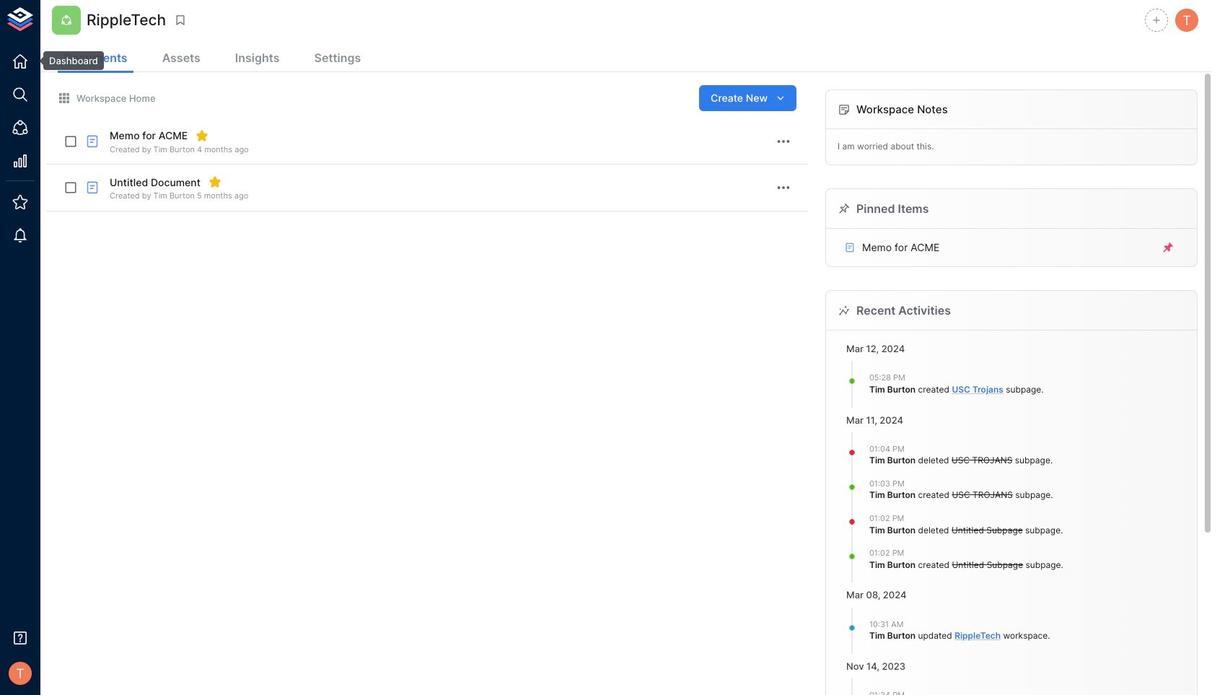Task type: locate. For each thing, give the bounding box(es) containing it.
remove favorite image
[[196, 129, 209, 142]]

tooltip
[[33, 51, 104, 70]]



Task type: vqa. For each thing, say whether or not it's contained in the screenshot.
tooltip
yes



Task type: describe. For each thing, give the bounding box(es) containing it.
unpin image
[[1162, 241, 1175, 254]]

bookmark image
[[174, 14, 187, 27]]

remove favorite image
[[209, 176, 222, 189]]



